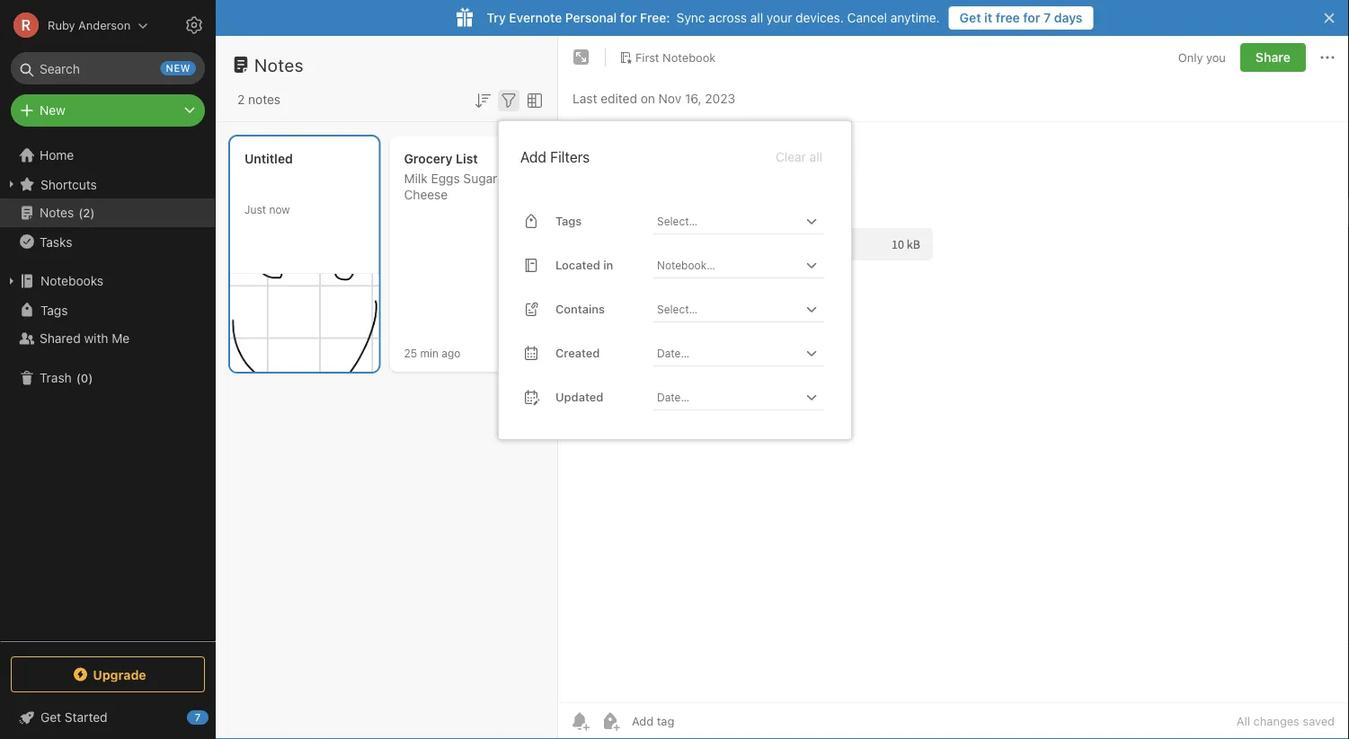 Task type: locate. For each thing, give the bounding box(es) containing it.
 input text field down located in field
[[655, 297, 801, 322]]

 input text field
[[655, 252, 801, 278], [655, 297, 801, 322]]

get left it
[[960, 10, 981, 25]]

 input text field for located in
[[655, 252, 801, 278]]

 Date picker field
[[654, 341, 841, 367], [654, 385, 841, 411]]

 date picker field for created
[[654, 341, 841, 367]]

Note Editor text field
[[558, 122, 1350, 703]]

0 vertical spatial tags
[[556, 214, 582, 228]]

) down the shortcuts button
[[90, 206, 95, 220]]

1 vertical spatial  date picker field
[[654, 385, 841, 411]]

1 vertical spatial date…
[[657, 391, 690, 404]]

7 inside get it free for 7 days button
[[1044, 10, 1051, 25]]

thumbnail image
[[230, 274, 379, 372]]

notes inside tree
[[40, 205, 74, 220]]

me
[[112, 331, 130, 346]]

notebooks
[[40, 274, 103, 289]]

 input text field down  input text field at the top
[[655, 252, 801, 278]]

try evernote personal for free: sync across all your devices. cancel anytime.
[[487, 10, 940, 25]]

tree
[[0, 141, 216, 641]]

Help and Learning task checklist field
[[0, 704, 216, 733]]

get it free for 7 days
[[960, 10, 1083, 25]]

( for notes
[[78, 206, 83, 220]]

notes
[[254, 54, 304, 75], [40, 205, 74, 220]]

located in
[[556, 259, 614, 272]]

1 vertical spatial get
[[40, 711, 61, 726]]

1  date picker field from the top
[[654, 341, 841, 367]]

2 date… from the top
[[657, 391, 690, 404]]

1 horizontal spatial 2
[[237, 92, 245, 107]]

notes ( 2 )
[[40, 205, 95, 220]]

date… for created
[[657, 347, 690, 359]]

trash
[[40, 371, 72, 386]]

1 vertical spatial notes
[[40, 205, 74, 220]]

home link
[[0, 141, 216, 170]]

1 vertical spatial 7
[[195, 713, 201, 724]]

you
[[1207, 51, 1226, 64]]

0 horizontal spatial get
[[40, 711, 61, 726]]

note list element
[[216, 36, 558, 740]]

with
[[84, 331, 108, 346]]

1  input text field from the top
[[655, 252, 801, 278]]

add a reminder image
[[569, 711, 591, 733]]

0 vertical spatial  date picker field
[[654, 341, 841, 367]]

 input text field inside the contains field
[[655, 297, 801, 322]]

1 horizontal spatial notes
[[254, 54, 304, 75]]

( right trash
[[76, 372, 81, 385]]

notebook
[[663, 50, 716, 64]]

1 date… from the top
[[657, 347, 690, 359]]

2  input text field from the top
[[655, 297, 801, 322]]

clear all
[[776, 150, 823, 164]]

)
[[90, 206, 95, 220], [88, 372, 93, 385]]

notes up tasks
[[40, 205, 74, 220]]

1 vertical spatial tags
[[40, 303, 68, 318]]

tasks
[[40, 234, 72, 249]]

get
[[960, 10, 981, 25], [40, 711, 61, 726]]

days
[[1054, 10, 1083, 25]]

0 horizontal spatial all
[[751, 10, 763, 25]]

for for free:
[[620, 10, 637, 25]]

anytime.
[[891, 10, 940, 25]]

shared with me link
[[0, 325, 215, 353]]

0 vertical spatial date…
[[657, 347, 690, 359]]

7 inside help and learning task checklist field
[[195, 713, 201, 724]]

2023
[[705, 91, 736, 106]]

for inside get it free for 7 days button
[[1024, 10, 1041, 25]]

1 horizontal spatial 7
[[1044, 10, 1051, 25]]

2  date picker field from the top
[[654, 385, 841, 411]]

get inside help and learning task checklist field
[[40, 711, 61, 726]]

date…
[[657, 347, 690, 359], [657, 391, 690, 404]]

eggs
[[431, 171, 460, 186]]

grocery list milk eggs sugar cheese
[[404, 152, 498, 202]]

new button
[[11, 94, 205, 127]]

) for trash
[[88, 372, 93, 385]]

0 horizontal spatial tags
[[40, 303, 68, 318]]

7 left click to collapse image
[[195, 713, 201, 724]]

shortcuts
[[40, 177, 97, 192]]

sugar
[[463, 171, 498, 186]]

25 min ago
[[404, 347, 461, 360]]

get it free for 7 days button
[[949, 6, 1094, 30]]

add
[[521, 149, 547, 166]]

all
[[751, 10, 763, 25], [810, 150, 823, 164]]

 input text field inside located in field
[[655, 252, 801, 278]]

0 vertical spatial notes
[[254, 54, 304, 75]]

free:
[[640, 10, 670, 25]]

2 left notes at top
[[237, 92, 245, 107]]

1 for from the left
[[620, 10, 637, 25]]

just
[[245, 203, 266, 216]]

Search text field
[[23, 52, 192, 85]]

for right free on the top right
[[1024, 10, 1041, 25]]

now
[[269, 203, 290, 216]]

0 horizontal spatial for
[[620, 10, 637, 25]]

untitled
[[245, 152, 293, 166]]

tags button
[[0, 296, 215, 325]]

tags inside button
[[40, 303, 68, 318]]

0 vertical spatial )
[[90, 206, 95, 220]]

get for get started
[[40, 711, 61, 726]]

try
[[487, 10, 506, 25]]

0 horizontal spatial notes
[[40, 205, 74, 220]]

1 horizontal spatial for
[[1024, 10, 1041, 25]]

only
[[1179, 51, 1203, 64]]

0 horizontal spatial 7
[[195, 713, 201, 724]]

note window element
[[558, 36, 1350, 740]]

tags
[[556, 214, 582, 228], [40, 303, 68, 318]]

first notebook button
[[613, 45, 722, 70]]

notes inside note list element
[[254, 54, 304, 75]]

ruby anderson
[[48, 18, 131, 32]]

( inside notes ( 2 )
[[78, 206, 83, 220]]

changes
[[1254, 715, 1300, 729]]

add filters image
[[498, 90, 520, 111]]

across
[[709, 10, 747, 25]]

all changes saved
[[1237, 715, 1335, 729]]

all inside button
[[810, 150, 823, 164]]

1 horizontal spatial all
[[810, 150, 823, 164]]

7
[[1044, 10, 1051, 25], [195, 713, 201, 724]]

1 vertical spatial (
[[76, 372, 81, 385]]

for
[[620, 10, 637, 25], [1024, 10, 1041, 25]]

get left "started"
[[40, 711, 61, 726]]

free
[[996, 10, 1020, 25]]

0 vertical spatial 7
[[1044, 10, 1051, 25]]

notes up notes at top
[[254, 54, 304, 75]]

click to collapse image
[[209, 707, 223, 728]]

0 vertical spatial get
[[960, 10, 981, 25]]

2 for from the left
[[1024, 10, 1041, 25]]

all
[[1237, 715, 1251, 729]]

(
[[78, 206, 83, 220], [76, 372, 81, 385]]

( down shortcuts
[[78, 206, 83, 220]]

it
[[985, 10, 993, 25]]

) right trash
[[88, 372, 93, 385]]

all left your
[[751, 10, 763, 25]]

 date picker field for updated
[[654, 385, 841, 411]]

evernote
[[509, 10, 562, 25]]

0 vertical spatial  input text field
[[655, 252, 801, 278]]

2
[[237, 92, 245, 107], [83, 206, 90, 220]]

2 down shortcuts
[[83, 206, 90, 220]]

shared
[[40, 331, 81, 346]]

1 horizontal spatial get
[[960, 10, 981, 25]]

0 horizontal spatial 2
[[83, 206, 90, 220]]

anderson
[[78, 18, 131, 32]]

upgrade
[[93, 668, 146, 683]]

1 vertical spatial 2
[[83, 206, 90, 220]]

0 vertical spatial all
[[751, 10, 763, 25]]

all right clear
[[810, 150, 823, 164]]

) inside trash ( 0 )
[[88, 372, 93, 385]]

1 vertical spatial )
[[88, 372, 93, 385]]

Account field
[[0, 7, 149, 43]]

1 vertical spatial  input text field
[[655, 297, 801, 322]]

0 vertical spatial (
[[78, 206, 83, 220]]

 input text field for contains
[[655, 297, 801, 322]]

get inside button
[[960, 10, 981, 25]]

on
[[641, 91, 655, 106]]

( for trash
[[76, 372, 81, 385]]

upgrade button
[[11, 657, 205, 693]]

for left free:
[[620, 10, 637, 25]]

7 left days
[[1044, 10, 1051, 25]]

trash ( 0 )
[[40, 371, 93, 386]]

More actions field
[[1317, 43, 1339, 72]]

notes for notes ( 2 )
[[40, 205, 74, 220]]

add filters
[[521, 149, 590, 166]]

shared with me
[[40, 331, 130, 346]]

cancel
[[847, 10, 887, 25]]

0 vertical spatial 2
[[237, 92, 245, 107]]

( inside trash ( 0 )
[[76, 372, 81, 385]]

tags up 'located'
[[556, 214, 582, 228]]

1 vertical spatial all
[[810, 150, 823, 164]]

) inside notes ( 2 )
[[90, 206, 95, 220]]

new
[[40, 103, 65, 118]]

devices.
[[796, 10, 844, 25]]

only you
[[1179, 51, 1226, 64]]

tree containing home
[[0, 141, 216, 641]]

notebooks link
[[0, 267, 215, 296]]

contains
[[556, 303, 605, 316]]

ruby
[[48, 18, 75, 32]]

new
[[166, 62, 191, 74]]

tags up the shared
[[40, 303, 68, 318]]



Task type: vqa. For each thing, say whether or not it's contained in the screenshot.
Upgrade link
no



Task type: describe. For each thing, give the bounding box(es) containing it.
2 inside notes ( 2 )
[[83, 206, 90, 220]]

in
[[604, 259, 614, 272]]

located
[[556, 259, 600, 272]]

1 horizontal spatial tags
[[556, 214, 582, 228]]

just now
[[245, 203, 290, 216]]

View options field
[[520, 88, 546, 111]]

Located in field
[[654, 252, 824, 279]]

milk
[[404, 171, 428, 186]]

2 inside note list element
[[237, 92, 245, 107]]

cheese
[[404, 187, 448, 202]]

expand note image
[[571, 47, 593, 68]]

expand notebooks image
[[4, 274, 19, 289]]

25
[[404, 347, 417, 360]]

 input text field
[[655, 208, 801, 234]]

notes
[[248, 92, 281, 107]]

tasks button
[[0, 227, 215, 256]]

more actions image
[[1317, 47, 1339, 68]]

home
[[40, 148, 74, 163]]

share button
[[1241, 43, 1306, 72]]

last
[[573, 91, 597, 106]]

for for 7
[[1024, 10, 1041, 25]]

saved
[[1303, 715, 1335, 729]]

Sort options field
[[472, 88, 494, 111]]

16,
[[685, 91, 702, 106]]

grocery
[[404, 152, 453, 166]]

personal
[[565, 10, 617, 25]]

) for notes
[[90, 206, 95, 220]]

list
[[456, 152, 478, 166]]

settings image
[[183, 14, 205, 36]]

nov
[[659, 91, 682, 106]]

first notebook
[[636, 50, 716, 64]]

get for get it free for 7 days
[[960, 10, 981, 25]]

get started
[[40, 711, 108, 726]]

your
[[767, 10, 792, 25]]

shortcuts button
[[0, 170, 215, 199]]

share
[[1256, 50, 1291, 65]]

created
[[556, 347, 600, 360]]

Tags field
[[654, 208, 824, 234]]

min
[[420, 347, 439, 360]]

last edited on nov 16, 2023
[[573, 91, 736, 106]]

0
[[81, 372, 88, 385]]

date… for updated
[[657, 391, 690, 404]]

Contains field
[[654, 297, 824, 323]]

sync
[[677, 10, 705, 25]]

first
[[636, 50, 660, 64]]

edited
[[601, 91, 637, 106]]

new search field
[[23, 52, 196, 85]]

2 notes
[[237, 92, 281, 107]]

started
[[65, 711, 108, 726]]

clear
[[776, 150, 806, 164]]

clear all button
[[774, 146, 824, 168]]

Add filters field
[[498, 88, 520, 111]]

ago
[[442, 347, 461, 360]]

Add tag field
[[630, 714, 765, 730]]

notes for notes
[[254, 54, 304, 75]]

add tag image
[[600, 711, 621, 733]]

filters
[[550, 149, 590, 166]]

updated
[[556, 391, 604, 404]]



